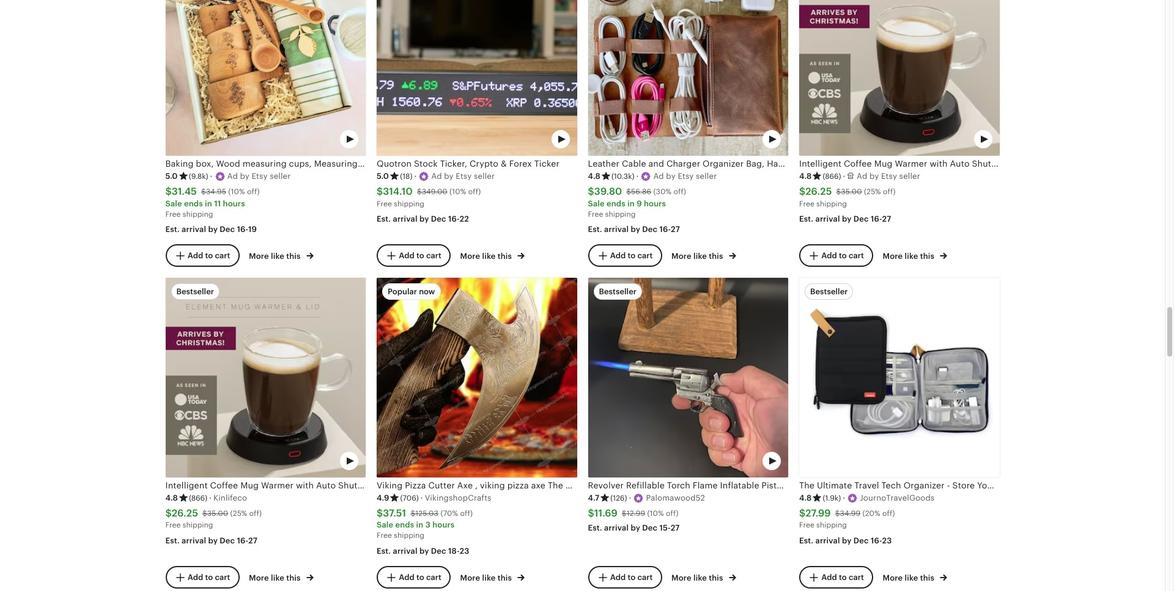 Task type: locate. For each thing, give the bounding box(es) containing it.
2 horizontal spatial est. arrival by dec 16-27
[[799, 215, 891, 224]]

1 vertical spatial 35.00
[[207, 510, 228, 518]]

sale inside $ 37.51 $ 125.03 (70% off) sale ends in 3 hours free shipping
[[377, 521, 393, 530]]

2 horizontal spatial bestseller
[[810, 287, 848, 296]]

1 vertical spatial (866)
[[189, 494, 207, 503]]

sale inside $ 31.45 $ 34.95 (10% off) sale ends in 11 hours free shipping
[[165, 199, 182, 208]]

shipping inside $ 314.10 $ 349.00 (10% off) free shipping
[[394, 200, 424, 208]]

0 horizontal spatial 5.0
[[165, 172, 178, 181]]

$ 31.45 $ 34.95 (10% off) sale ends in 11 hours free shipping
[[165, 186, 260, 219]]

ends for 37.51
[[395, 521, 414, 530]]

leather cable and charger organizer bag, handmade cord organizer, travel charger roll, storage, cord roll, travel case, groomsmen gift brown image
[[588, 0, 788, 156]]

1 horizontal spatial hours
[[432, 521, 455, 530]]

free inside $ 314.10 $ 349.00 (10% off) free shipping
[[377, 200, 392, 208]]

1 horizontal spatial bestseller
[[599, 287, 637, 296]]

349.00
[[422, 188, 448, 196]]

0 horizontal spatial in
[[205, 199, 212, 208]]

shipping
[[394, 200, 424, 208], [816, 200, 847, 208], [183, 210, 213, 219], [605, 210, 636, 219], [183, 522, 213, 530], [816, 522, 847, 530], [394, 532, 424, 541]]

in inside $ 31.45 $ 34.95 (10% off) sale ends in 11 hours free shipping
[[205, 199, 212, 208]]

shipping inside $ 39.80 $ 56.86 (30% off) sale ends in 9 hours free shipping
[[605, 210, 636, 219]]

more like this for product video element related to "revolver refillable torch flame inflatable pistol cigarette gun lighter ***lighter does not come with fluid***" image
[[671, 574, 725, 583]]

0 vertical spatial (25%
[[864, 188, 881, 196]]

off) inside $ 27.99 $ 34.99 (20% off) free shipping
[[882, 510, 895, 518]]

4.8
[[588, 172, 600, 181], [799, 172, 812, 181], [165, 494, 178, 503], [799, 494, 812, 503]]

11.69
[[594, 508, 618, 520]]

in left 9
[[627, 199, 635, 208]]

add to cart for bottom intelligent coffee mug warmer with auto shutoff—tea cup & candle warmer desk accessory—perfect christmas gift and office gift for her or him image
[[188, 573, 230, 583]]

$
[[165, 186, 172, 197], [377, 186, 383, 197], [588, 186, 594, 197], [799, 186, 806, 197], [201, 188, 206, 196], [417, 188, 422, 196], [626, 188, 631, 196], [836, 188, 841, 196], [165, 508, 172, 520], [377, 508, 383, 520], [588, 508, 594, 520], [799, 508, 806, 520], [202, 510, 207, 518], [411, 510, 415, 518], [622, 510, 627, 518], [835, 510, 840, 518]]

sale for 31.45
[[165, 199, 182, 208]]

off) for 'viking pizza cutter axe , viking pizza axe the original custom hand forged pizza axe , viking bearded camping axe, gift for him' "image"
[[460, 510, 473, 518]]

arrival
[[393, 215, 418, 224], [816, 215, 840, 224], [182, 225, 206, 234], [604, 225, 629, 234], [604, 524, 629, 534], [182, 537, 206, 546], [816, 537, 840, 546], [393, 547, 418, 556]]

2 horizontal spatial ends
[[607, 199, 625, 208]]

intelligent coffee mug warmer with auto shutoff—tea cup & candle warmer desk accessory—perfect christmas gift and office gift for her or him image
[[799, 0, 1000, 156], [165, 278, 366, 478]]

5.0
[[165, 172, 178, 181], [377, 172, 389, 181]]

0 vertical spatial est. arrival by dec 16-27
[[799, 215, 891, 224]]

to for leather cable and charger organizer bag, handmade cord organizer, travel charger roll, storage, cord roll, travel case, groomsmen gift brown image
[[628, 251, 636, 260]]

like
[[271, 252, 284, 261], [482, 252, 496, 261], [693, 252, 707, 261], [905, 252, 918, 261], [271, 574, 284, 583], [482, 574, 496, 583], [693, 574, 707, 583], [905, 574, 918, 583]]

0 horizontal spatial (25%
[[230, 510, 247, 518]]

this for product video element corresponding to baking box, wood measuring cups, measuring spoons, baking gifts, gifts for bakers, gifts for best friend female, image the more like this link
[[286, 252, 301, 261]]

1 5.0 from the left
[[165, 172, 178, 181]]

1 vertical spatial (25%
[[230, 510, 247, 518]]

(10% up '15-'
[[647, 510, 664, 518]]

more like this for product video element for intelligent coffee mug warmer with auto shutoff—tea cup & candle warmer desk accessory—perfect christmas gift and office gift for her or him image to the right
[[883, 252, 937, 261]]

16- for product video element corresponding to bottom intelligent coffee mug warmer with auto shutoff—tea cup & candle warmer desk accessory—perfect christmas gift and office gift for her or him image
[[237, 537, 248, 546]]

2 5.0 from the left
[[377, 172, 389, 181]]

23 down $ 37.51 $ 125.03 (70% off) sale ends in 3 hours free shipping
[[460, 547, 469, 556]]

hours for 37.51
[[432, 521, 455, 530]]

more like this link
[[249, 249, 314, 262], [460, 249, 525, 262], [671, 249, 736, 262], [883, 249, 948, 262], [249, 572, 314, 584], [460, 572, 525, 584], [671, 572, 736, 584], [883, 572, 948, 584]]

1 vertical spatial est. arrival by dec 16-27
[[588, 225, 680, 234]]

19
[[248, 225, 257, 234]]

this for leather cable and charger organizer bag, handmade cord organizer, travel charger roll, storage, cord roll, travel case, groomsmen gift brown image's product video element the more like this link
[[709, 252, 723, 261]]

est. arrival by dec 16-27 for product video element for intelligent coffee mug warmer with auto shutoff—tea cup & candle warmer desk accessory—perfect christmas gift and office gift for her or him image to the right the more like this link
[[799, 215, 891, 224]]

· for baking box, wood measuring cups, measuring spoons, baking gifts, gifts for bakers, gifts for best friend female, image
[[210, 172, 213, 181]]

1 horizontal spatial intelligent coffee mug warmer with auto shutoff—tea cup & candle warmer desk accessory—perfect christmas gift and office gift for her or him image
[[799, 0, 1000, 156]]

hours inside $ 31.45 $ 34.95 (10% off) sale ends in 11 hours free shipping
[[223, 199, 245, 208]]

35.00
[[841, 188, 862, 196], [207, 510, 228, 518]]

cart
[[215, 251, 230, 260], [426, 251, 441, 260], [637, 251, 653, 260], [849, 251, 864, 260], [215, 573, 230, 583], [426, 573, 441, 583], [637, 573, 653, 583], [849, 573, 864, 583]]

0 vertical spatial $ 26.25 $ 35.00 (25% off) free shipping
[[799, 186, 896, 208]]

est. arrival by dec 16-19
[[165, 225, 257, 234]]

now
[[419, 287, 435, 296]]

1 horizontal spatial est. arrival by dec 16-27
[[588, 225, 680, 234]]

2 bestseller from the left
[[599, 287, 637, 296]]

11
[[214, 199, 221, 208]]

16-
[[448, 215, 460, 224], [871, 215, 882, 224], [237, 225, 248, 234], [659, 225, 671, 234], [237, 537, 248, 546], [871, 537, 882, 546]]

· for "revolver refillable torch flame inflatable pistol cigarette gun lighter ***lighter does not come with fluid***" image
[[629, 494, 631, 503]]

by
[[419, 215, 429, 224], [842, 215, 852, 224], [208, 225, 218, 234], [631, 225, 640, 234], [631, 524, 640, 534], [208, 537, 218, 546], [842, 537, 852, 546], [419, 547, 429, 556]]

0 horizontal spatial 23
[[460, 547, 469, 556]]

(866)
[[823, 172, 841, 181], [189, 494, 207, 503]]

est. arrival by dec 16-27 for leather cable and charger organizer bag, handmade cord organizer, travel charger roll, storage, cord roll, travel case, groomsmen gift brown image's product video element the more like this link
[[588, 225, 680, 234]]

(10% right 349.00
[[450, 188, 466, 196]]

off) inside $ 31.45 $ 34.95 (10% off) sale ends in 11 hours free shipping
[[247, 188, 260, 196]]

0 horizontal spatial est. arrival by dec 16-27
[[165, 537, 257, 546]]

quotron
[[377, 159, 412, 169]]

ticker
[[534, 159, 560, 169]]

est.
[[377, 215, 391, 224], [799, 215, 814, 224], [165, 225, 180, 234], [588, 225, 602, 234], [588, 524, 602, 534], [165, 537, 180, 546], [799, 537, 814, 546], [377, 547, 391, 556]]

9
[[637, 199, 642, 208]]

sale down 37.51
[[377, 521, 393, 530]]

to for the quotron stock ticker, crypto & forex ticker image
[[416, 251, 424, 260]]

27
[[882, 215, 891, 224], [671, 225, 680, 234], [671, 524, 680, 534], [248, 537, 257, 546]]

1 vertical spatial $ 26.25 $ 35.00 (25% off) free shipping
[[165, 508, 262, 530]]

5.0 up 31.45
[[165, 172, 178, 181]]

23 down $ 27.99 $ 34.99 (20% off) free shipping
[[882, 537, 892, 546]]

(70%
[[441, 510, 458, 518]]

(10% for 314.10
[[450, 188, 466, 196]]

free inside $ 31.45 $ 34.95 (10% off) sale ends in 11 hours free shipping
[[165, 210, 181, 219]]

more like this
[[249, 252, 303, 261], [460, 252, 514, 261], [671, 252, 725, 261], [883, 252, 937, 261], [249, 574, 303, 583], [460, 574, 514, 583], [671, 574, 725, 583], [883, 574, 937, 583]]

more like this link for product video element corresponding to bottom intelligent coffee mug warmer with auto shutoff—tea cup & candle warmer desk accessory—perfect christmas gift and office gift for her or him image
[[249, 572, 314, 584]]

viking pizza cutter axe , viking pizza axe the original custom hand forged pizza axe , viking bearded camping axe, gift for him image
[[377, 278, 577, 478]]

23
[[882, 537, 892, 546], [460, 547, 469, 556]]

product video element for the quotron stock ticker, crypto & forex ticker image
[[377, 0, 577, 156]]

popular now
[[388, 287, 435, 296]]

1 horizontal spatial 23
[[882, 537, 892, 546]]

product video element
[[165, 0, 366, 156], [377, 0, 577, 156], [588, 0, 788, 156], [799, 0, 1000, 156], [165, 278, 366, 478], [588, 278, 788, 478]]

add
[[188, 251, 203, 260], [399, 251, 414, 260], [610, 251, 626, 260], [821, 251, 837, 260], [188, 573, 203, 583], [399, 573, 414, 583], [610, 573, 626, 583], [821, 573, 837, 583]]

off) inside $ 314.10 $ 349.00 (10% off) free shipping
[[468, 188, 481, 196]]

(25%
[[864, 188, 881, 196], [230, 510, 247, 518]]

1 horizontal spatial ends
[[395, 521, 414, 530]]

more for leather cable and charger organizer bag, handmade cord organizer, travel charger roll, storage, cord roll, travel case, groomsmen gift brown image
[[671, 252, 691, 261]]

1 vertical spatial intelligent coffee mug warmer with auto shutoff—tea cup & candle warmer desk accessory—perfect christmas gift and office gift for her or him image
[[165, 278, 366, 478]]

hours for 39.80
[[644, 199, 666, 208]]

add to cart button
[[165, 245, 239, 267], [377, 245, 451, 267], [588, 245, 662, 267], [799, 245, 873, 267], [165, 567, 239, 589], [377, 567, 451, 589], [588, 567, 662, 589], [799, 567, 873, 589]]

2 horizontal spatial in
[[627, 199, 635, 208]]

hours down (30%
[[644, 199, 666, 208]]

ends down 37.51
[[395, 521, 414, 530]]

1 horizontal spatial 5.0
[[377, 172, 389, 181]]

add for leather cable and charger organizer bag, handmade cord organizer, travel charger roll, storage, cord roll, travel case, groomsmen gift brown image
[[610, 251, 626, 260]]

$ 314.10 $ 349.00 (10% off) free shipping
[[377, 186, 481, 208]]

27.99
[[806, 508, 831, 520]]

in inside $ 39.80 $ 56.86 (30% off) sale ends in 9 hours free shipping
[[627, 199, 635, 208]]

in
[[205, 199, 212, 208], [627, 199, 635, 208], [416, 521, 423, 530]]

(10% inside $ 31.45 $ 34.95 (10% off) sale ends in 11 hours free shipping
[[228, 188, 245, 196]]

(30%
[[653, 188, 672, 196]]

more like this link for product video element corresponding to baking box, wood measuring cups, measuring spoons, baking gifts, gifts for bakers, gifts for best friend female, image
[[249, 249, 314, 262]]

0 horizontal spatial 26.25
[[172, 508, 198, 520]]

(126)
[[610, 494, 627, 503]]

like for baking box, wood measuring cups, measuring spoons, baking gifts, gifts for bakers, gifts for best friend female, image
[[271, 252, 284, 261]]

(10% right 34.95
[[228, 188, 245, 196]]

add to cart
[[188, 251, 230, 260], [399, 251, 441, 260], [610, 251, 653, 260], [821, 251, 864, 260], [188, 573, 230, 583], [399, 573, 441, 583], [610, 573, 653, 583], [821, 573, 864, 583]]

hours for 31.45
[[223, 199, 245, 208]]

$ 37.51 $ 125.03 (70% off) sale ends in 3 hours free shipping
[[377, 508, 473, 541]]

(866) for product video element for intelligent coffee mug warmer with auto shutoff—tea cup & candle warmer desk accessory—perfect christmas gift and office gift for her or him image to the right
[[823, 172, 841, 181]]

est. arrival by dec 16-23
[[799, 537, 892, 546]]

1 vertical spatial 26.25
[[172, 508, 198, 520]]

1 vertical spatial 23
[[460, 547, 469, 556]]

more for "revolver refillable torch flame inflatable pistol cigarette gun lighter ***lighter does not come with fluid***" image
[[671, 574, 691, 583]]

0 horizontal spatial ends
[[184, 199, 203, 208]]

1 horizontal spatial (866)
[[823, 172, 841, 181]]

by for the quotron stock ticker, crypto & forex ticker image
[[419, 215, 429, 224]]

(866) for product video element corresponding to bottom intelligent coffee mug warmer with auto shutoff—tea cup & candle warmer desk accessory—perfect christmas gift and office gift for her or him image
[[189, 494, 207, 503]]

2 horizontal spatial (10%
[[647, 510, 664, 518]]

hours inside $ 37.51 $ 125.03 (70% off) sale ends in 3 hours free shipping
[[432, 521, 455, 530]]

free
[[377, 200, 392, 208], [799, 200, 814, 208], [165, 210, 181, 219], [588, 210, 603, 219], [165, 522, 181, 530], [799, 522, 814, 530], [377, 532, 392, 541]]

est. arrival by dec 16-27
[[799, 215, 891, 224], [588, 225, 680, 234], [165, 537, 257, 546]]

off) inside $ 39.80 $ 56.86 (30% off) sale ends in 9 hours free shipping
[[674, 188, 686, 196]]

0 horizontal spatial intelligent coffee mug warmer with auto shutoff—tea cup & candle warmer desk accessory—perfect christmas gift and office gift for her or him image
[[165, 278, 366, 478]]

add for intelligent coffee mug warmer with auto shutoff—tea cup & candle warmer desk accessory—perfect christmas gift and office gift for her or him image to the right
[[821, 251, 837, 260]]

2 horizontal spatial hours
[[644, 199, 666, 208]]

in for 39.80
[[627, 199, 635, 208]]

0 horizontal spatial (866)
[[189, 494, 207, 503]]

more
[[249, 252, 269, 261], [460, 252, 480, 261], [671, 252, 691, 261], [883, 252, 903, 261], [249, 574, 269, 583], [460, 574, 480, 583], [671, 574, 691, 583], [883, 574, 903, 583]]

ends down 31.45
[[184, 199, 203, 208]]

in inside $ 37.51 $ 125.03 (70% off) sale ends in 3 hours free shipping
[[416, 521, 423, 530]]

by inside the $ 11.69 $ 12.99 (10% off) est. arrival by dec 15-27
[[631, 524, 640, 534]]

0 vertical spatial 26.25
[[806, 186, 832, 197]]

crypto
[[470, 159, 498, 169]]

1 bestseller from the left
[[176, 287, 214, 296]]

hours inside $ 39.80 $ 56.86 (30% off) sale ends in 9 hours free shipping
[[644, 199, 666, 208]]

hours right 11
[[223, 199, 245, 208]]

5.0 down quotron
[[377, 172, 389, 181]]

add for the quotron stock ticker, crypto & forex ticker image
[[399, 251, 414, 260]]

add to cart button for the ultimate travel tech organizer - store your cables, tech accessories, phone case, gadgets holder. carry-on cord keeper, cable organizer. 'image'
[[799, 567, 873, 589]]

dec
[[431, 215, 446, 224], [854, 215, 869, 224], [220, 225, 235, 234], [642, 225, 657, 234], [642, 524, 657, 534], [220, 537, 235, 546], [854, 537, 869, 546], [431, 547, 446, 556]]

4.9
[[377, 494, 389, 503]]

cart for the more like this link related to product video element associated with the quotron stock ticker, crypto & forex ticker image
[[426, 251, 441, 260]]

in left 3
[[416, 521, 423, 530]]

in for 37.51
[[416, 521, 423, 530]]

(10%
[[228, 188, 245, 196], [450, 188, 466, 196], [647, 510, 664, 518]]

sale down 39.80 at the right
[[588, 199, 605, 208]]

sale inside $ 39.80 $ 56.86 (30% off) sale ends in 9 hours free shipping
[[588, 199, 605, 208]]

shipping inside $ 27.99 $ 34.99 (20% off) free shipping
[[816, 522, 847, 530]]

cart for leather cable and charger organizer bag, handmade cord organizer, travel charger roll, storage, cord roll, travel case, groomsmen gift brown image's product video element the more like this link
[[637, 251, 653, 260]]

ends inside $ 37.51 $ 125.03 (70% off) sale ends in 3 hours free shipping
[[395, 521, 414, 530]]

2 horizontal spatial sale
[[588, 199, 605, 208]]

popular
[[388, 287, 417, 296]]

bestseller for 26.25
[[176, 287, 214, 296]]

$ 11.69 $ 12.99 (10% off) est. arrival by dec 15-27
[[588, 508, 680, 534]]

0 vertical spatial 23
[[882, 537, 892, 546]]

off) for leather cable and charger organizer bag, handmade cord organizer, travel charger roll, storage, cord roll, travel case, groomsmen gift brown image
[[674, 188, 686, 196]]

this for product video element for intelligent coffee mug warmer with auto shutoff—tea cup & candle warmer desk accessory—perfect christmas gift and office gift for her or him image to the right the more like this link
[[920, 252, 935, 261]]

sale down 31.45
[[165, 199, 182, 208]]

0 horizontal spatial bestseller
[[176, 287, 214, 296]]

0 horizontal spatial hours
[[223, 199, 245, 208]]

ends down 39.80 at the right
[[607, 199, 625, 208]]

$ 26.25 $ 35.00 (25% off) free shipping for intelligent coffee mug warmer with auto shutoff—tea cup & candle warmer desk accessory—perfect christmas gift and office gift for her or him image to the right
[[799, 186, 896, 208]]

0 horizontal spatial $ 26.25 $ 35.00 (25% off) free shipping
[[165, 508, 262, 530]]

by for bottom intelligent coffee mug warmer with auto shutoff—tea cup & candle warmer desk accessory—perfect christmas gift and office gift for her or him image
[[208, 537, 218, 546]]

add for "revolver refillable torch flame inflatable pistol cigarette gun lighter ***lighter does not come with fluid***" image
[[610, 573, 626, 583]]

ticker,
[[440, 159, 467, 169]]

ends inside $ 31.45 $ 34.95 (10% off) sale ends in 11 hours free shipping
[[184, 199, 203, 208]]

dec inside the $ 11.69 $ 12.99 (10% off) est. arrival by dec 15-27
[[642, 524, 657, 534]]

39.80
[[594, 186, 622, 197]]

0 horizontal spatial (10%
[[228, 188, 245, 196]]

1 horizontal spatial sale
[[377, 521, 393, 530]]

125.03
[[415, 510, 439, 518]]

off)
[[247, 188, 260, 196], [468, 188, 481, 196], [674, 188, 686, 196], [883, 188, 896, 196], [249, 510, 262, 518], [460, 510, 473, 518], [666, 510, 679, 518], [882, 510, 895, 518]]

add for 'viking pizza cutter axe , viking pizza axe the original custom hand forged pizza axe , viking bearded camping axe, gift for him' "image"
[[399, 573, 414, 583]]

ends inside $ 39.80 $ 56.86 (30% off) sale ends in 9 hours free shipping
[[607, 199, 625, 208]]

est. arrival by dec 16-22
[[377, 215, 469, 224]]

add to cart button for leather cable and charger organizer bag, handmade cord organizer, travel charger roll, storage, cord roll, travel case, groomsmen gift brown image
[[588, 245, 662, 267]]

to for baking box, wood measuring cups, measuring spoons, baking gifts, gifts for bakers, gifts for best friend female, image
[[205, 251, 213, 260]]

product video element for leather cable and charger organizer bag, handmade cord organizer, travel charger roll, storage, cord roll, travel case, groomsmen gift brown image
[[588, 0, 788, 156]]

more like this for product video element associated with the quotron stock ticker, crypto & forex ticker image
[[460, 252, 514, 261]]

hours down (70%
[[432, 521, 455, 530]]

est. arrival by dec 16-27 for the more like this link for product video element corresponding to bottom intelligent coffee mug warmer with auto shutoff—tea cup & candle warmer desk accessory—perfect christmas gift and office gift for her or him image
[[165, 537, 257, 546]]

ends
[[184, 199, 203, 208], [607, 199, 625, 208], [395, 521, 414, 530]]

(1.9k)
[[823, 494, 841, 503]]

in left 11
[[205, 199, 212, 208]]

(706)
[[400, 494, 419, 503]]

0 horizontal spatial sale
[[165, 199, 182, 208]]

this
[[286, 252, 301, 261], [498, 252, 512, 261], [709, 252, 723, 261], [920, 252, 935, 261], [286, 574, 301, 583], [498, 574, 512, 583], [709, 574, 723, 583], [920, 574, 935, 583]]

sale
[[165, 199, 182, 208], [588, 199, 605, 208], [377, 521, 393, 530]]

·
[[210, 172, 213, 181], [414, 172, 417, 181], [636, 172, 639, 181], [843, 172, 845, 181], [209, 494, 212, 503], [421, 494, 423, 503], [629, 494, 631, 503], [843, 494, 845, 503]]

1 horizontal spatial (25%
[[864, 188, 881, 196]]

1 horizontal spatial in
[[416, 521, 423, 530]]

add to cart for 'viking pizza cutter axe , viking pizza axe the original custom hand forged pizza axe , viking bearded camping axe, gift for him' "image"
[[399, 573, 441, 583]]

hours
[[223, 199, 245, 208], [644, 199, 666, 208], [432, 521, 455, 530]]

34.95
[[206, 188, 226, 196]]

26.25
[[806, 186, 832, 197], [172, 508, 198, 520]]

quotron stock ticker, crypto & forex ticker
[[377, 159, 560, 169]]

this for the more like this link associated with product video element related to "revolver refillable torch flame inflatable pistol cigarette gun lighter ***lighter does not come with fluid***" image
[[709, 574, 723, 583]]

like for the quotron stock ticker, crypto & forex ticker image
[[482, 252, 496, 261]]

(10% inside $ 314.10 $ 349.00 (10% off) free shipping
[[450, 188, 466, 196]]

off) inside $ 37.51 $ 125.03 (70% off) sale ends in 3 hours free shipping
[[460, 510, 473, 518]]

0 vertical spatial (866)
[[823, 172, 841, 181]]

bestseller
[[176, 287, 214, 296], [599, 287, 637, 296], [810, 287, 848, 296]]

to
[[205, 251, 213, 260], [416, 251, 424, 260], [628, 251, 636, 260], [839, 251, 847, 260], [205, 573, 213, 583], [416, 573, 424, 583], [628, 573, 636, 583], [839, 573, 847, 583]]

37.51
[[383, 508, 406, 520]]

· for leather cable and charger organizer bag, handmade cord organizer, travel charger roll, storage, cord roll, travel case, groomsmen gift brown image
[[636, 172, 639, 181]]

by for baking box, wood measuring cups, measuring spoons, baking gifts, gifts for bakers, gifts for best friend female, image
[[208, 225, 218, 234]]

off) inside the $ 11.69 $ 12.99 (10% off) est. arrival by dec 15-27
[[666, 510, 679, 518]]

1 horizontal spatial $ 26.25 $ 35.00 (25% off) free shipping
[[799, 186, 896, 208]]

1 horizontal spatial 35.00
[[841, 188, 862, 196]]

18-
[[448, 547, 460, 556]]

27 inside the $ 11.69 $ 12.99 (10% off) est. arrival by dec 15-27
[[671, 524, 680, 534]]

1 horizontal spatial (10%
[[450, 188, 466, 196]]

2 vertical spatial est. arrival by dec 16-27
[[165, 537, 257, 546]]

$ 26.25 $ 35.00 (25% off) free shipping
[[799, 186, 896, 208], [165, 508, 262, 530]]

0 vertical spatial intelligent coffee mug warmer with auto shutoff—tea cup & candle warmer desk accessory—perfect christmas gift and office gift for her or him image
[[799, 0, 1000, 156]]

31.45
[[172, 186, 197, 197]]



Task type: describe. For each thing, give the bounding box(es) containing it.
add to cart for baking box, wood measuring cups, measuring spoons, baking gifts, gifts for bakers, gifts for best friend female, image
[[188, 251, 230, 260]]

arrival inside the $ 11.69 $ 12.99 (10% off) est. arrival by dec 15-27
[[604, 524, 629, 534]]

16- for product video element for intelligent coffee mug warmer with auto shutoff—tea cup & candle warmer desk accessory—perfect christmas gift and office gift for her or him image to the right
[[871, 215, 882, 224]]

more for the quotron stock ticker, crypto & forex ticker image
[[460, 252, 480, 261]]

(9.8k)
[[189, 172, 208, 181]]

forex
[[509, 159, 532, 169]]

like for "revolver refillable torch flame inflatable pistol cigarette gun lighter ***lighter does not come with fluid***" image
[[693, 574, 707, 583]]

add to cart button for baking box, wood measuring cups, measuring spoons, baking gifts, gifts for bakers, gifts for best friend female, image
[[165, 245, 239, 267]]

free inside $ 37.51 $ 125.03 (70% off) sale ends in 3 hours free shipping
[[377, 532, 392, 541]]

(20%
[[863, 510, 880, 518]]

more like this for product video element corresponding to bottom intelligent coffee mug warmer with auto shutoff—tea cup & candle warmer desk accessory—perfect christmas gift and office gift for her or him image
[[249, 574, 303, 583]]

off) for bottom intelligent coffee mug warmer with auto shutoff—tea cup & candle warmer desk accessory—perfect christmas gift and office gift for her or him image
[[249, 510, 262, 518]]

like for leather cable and charger organizer bag, handmade cord organizer, travel charger roll, storage, cord roll, travel case, groomsmen gift brown image
[[693, 252, 707, 261]]

in for 31.45
[[205, 199, 212, 208]]

$ 26.25 $ 35.00 (25% off) free shipping for bottom intelligent coffee mug warmer with auto shutoff—tea cup & candle warmer desk accessory—perfect christmas gift and office gift for her or him image
[[165, 508, 262, 530]]

add to cart button for the quotron stock ticker, crypto & forex ticker image
[[377, 245, 451, 267]]

to for 'viking pizza cutter axe , viking pizza axe the original custom hand forged pizza axe , viking bearded camping axe, gift for him' "image"
[[416, 573, 424, 583]]

add to cart for intelligent coffee mug warmer with auto shutoff—tea cup & candle warmer desk accessory—perfect christmas gift and office gift for her or him image to the right
[[821, 251, 864, 260]]

est. arrival by dec 18-23
[[377, 547, 469, 556]]

15-
[[659, 524, 671, 534]]

cart for the more like this link for product video element corresponding to bottom intelligent coffee mug warmer with auto shutoff—tea cup & candle warmer desk accessory—perfect christmas gift and office gift for her or him image
[[215, 573, 230, 583]]

more for baking box, wood measuring cups, measuring spoons, baking gifts, gifts for bakers, gifts for best friend female, image
[[249, 252, 269, 261]]

16- for product video element associated with the quotron stock ticker, crypto & forex ticker image
[[448, 215, 460, 224]]

56.86
[[631, 188, 651, 196]]

by for the ultimate travel tech organizer - store your cables, tech accessories, phone case, gadgets holder. carry-on cord keeper, cable organizer. 'image'
[[842, 537, 852, 546]]

more like this link for leather cable and charger organizer bag, handmade cord organizer, travel charger roll, storage, cord roll, travel case, groomsmen gift brown image's product video element
[[671, 249, 736, 262]]

add to cart for "revolver refillable torch flame inflatable pistol cigarette gun lighter ***lighter does not come with fluid***" image
[[610, 573, 653, 583]]

(18)
[[400, 172, 412, 181]]

22
[[460, 215, 469, 224]]

add to cart button for "revolver refillable torch flame inflatable pistol cigarette gun lighter ***lighter does not come with fluid***" image
[[588, 567, 662, 589]]

0 vertical spatial 35.00
[[841, 188, 862, 196]]

off) for the ultimate travel tech organizer - store your cables, tech accessories, phone case, gadgets holder. carry-on cord keeper, cable organizer. 'image'
[[882, 510, 895, 518]]

by for intelligent coffee mug warmer with auto shutoff—tea cup & candle warmer desk accessory—perfect christmas gift and office gift for her or him image to the right
[[842, 215, 852, 224]]

revolver refillable torch flame inflatable pistol cigarette gun lighter ***lighter does not come with fluid*** image
[[588, 278, 788, 478]]

cart for the more like this link associated with product video element related to "revolver refillable torch flame inflatable pistol cigarette gun lighter ***lighter does not come with fluid***" image
[[637, 573, 653, 583]]

the ultimate travel tech organizer - store your cables, tech accessories, phone case, gadgets holder. carry-on cord keeper, cable organizer. image
[[799, 278, 1000, 478]]

by for 'viking pizza cutter axe , viking pizza axe the original custom hand forged pizza axe , viking bearded camping axe, gift for him' "image"
[[419, 547, 429, 556]]

5.0 for 31.45
[[165, 172, 178, 181]]

this for the more like this link related to product video element associated with the quotron stock ticker, crypto & forex ticker image
[[498, 252, 512, 261]]

more like this link for product video element for intelligent coffee mug warmer with auto shutoff—tea cup & candle warmer desk accessory—perfect christmas gift and office gift for her or him image to the right
[[883, 249, 948, 262]]

4.7
[[588, 494, 599, 503]]

bestseller for 11.69
[[599, 287, 637, 296]]

&
[[501, 159, 507, 169]]

more for 'viking pizza cutter axe , viking pizza axe the original custom hand forged pizza axe , viking bearded camping axe, gift for him' "image"
[[460, 574, 480, 583]]

by for leather cable and charger organizer bag, handmade cord organizer, travel charger roll, storage, cord roll, travel case, groomsmen gift brown image
[[631, 225, 640, 234]]

0 horizontal spatial 35.00
[[207, 510, 228, 518]]

free inside $ 27.99 $ 34.99 (20% off) free shipping
[[799, 522, 814, 530]]

shipping inside $ 37.51 $ 125.03 (70% off) sale ends in 3 hours free shipping
[[394, 532, 424, 541]]

free inside $ 39.80 $ 56.86 (30% off) sale ends in 9 hours free shipping
[[588, 210, 603, 219]]

$ 27.99 $ 34.99 (20% off) free shipping
[[799, 508, 895, 530]]

add to cart for the quotron stock ticker, crypto & forex ticker image
[[399, 251, 441, 260]]

12.99
[[627, 510, 645, 518]]

cart for product video element for intelligent coffee mug warmer with auto shutoff—tea cup & candle warmer desk accessory—perfect christmas gift and office gift for her or him image to the right the more like this link
[[849, 251, 864, 260]]

baking box, wood measuring cups, measuring spoons, baking gifts, gifts for bakers, gifts for best friend female, image
[[165, 0, 366, 156]]

16- for leather cable and charger organizer bag, handmade cord organizer, travel charger roll, storage, cord roll, travel case, groomsmen gift brown image's product video element
[[659, 225, 671, 234]]

ends for 31.45
[[184, 199, 203, 208]]

like for 'viking pizza cutter axe , viking pizza axe the original custom hand forged pizza axe , viking bearded camping axe, gift for him' "image"
[[482, 574, 496, 583]]

3 bestseller from the left
[[810, 287, 848, 296]]

· for the ultimate travel tech organizer - store your cables, tech accessories, phone case, gadgets holder. carry-on cord keeper, cable organizer. 'image'
[[843, 494, 845, 503]]

$ 39.80 $ 56.86 (30% off) sale ends in 9 hours free shipping
[[588, 186, 686, 219]]

add for bottom intelligent coffee mug warmer with auto shutoff—tea cup & candle warmer desk accessory—perfect christmas gift and office gift for her or him image
[[188, 573, 203, 583]]

34.99
[[840, 510, 861, 518]]

sale for 39.80
[[588, 199, 605, 208]]

add for the ultimate travel tech organizer - store your cables, tech accessories, phone case, gadgets holder. carry-on cord keeper, cable organizer. 'image'
[[821, 573, 837, 583]]

(10% inside the $ 11.69 $ 12.99 (10% off) est. arrival by dec 15-27
[[647, 510, 664, 518]]

off) for intelligent coffee mug warmer with auto shutoff—tea cup & candle warmer desk accessory—perfect christmas gift and office gift for her or him image to the right
[[883, 188, 896, 196]]

add to cart for the ultimate travel tech organizer - store your cables, tech accessories, phone case, gadgets holder. carry-on cord keeper, cable organizer. 'image'
[[821, 573, 864, 583]]

add to cart button for 'viking pizza cutter axe , viking pizza axe the original custom hand forged pizza axe , viking bearded camping axe, gift for him' "image"
[[377, 567, 451, 589]]

est. inside the $ 11.69 $ 12.99 (10% off) est. arrival by dec 15-27
[[588, 524, 602, 534]]

product video element for intelligent coffee mug warmer with auto shutoff—tea cup & candle warmer desk accessory—perfect christmas gift and office gift for her or him image to the right
[[799, 0, 1000, 156]]

like for the ultimate travel tech organizer - store your cables, tech accessories, phone case, gadgets holder. carry-on cord keeper, cable organizer. 'image'
[[905, 574, 918, 583]]

shipping inside $ 31.45 $ 34.95 (10% off) sale ends in 11 hours free shipping
[[183, 210, 213, 219]]

cart for product video element corresponding to baking box, wood measuring cups, measuring spoons, baking gifts, gifts for bakers, gifts for best friend female, image the more like this link
[[215, 251, 230, 260]]

quotron stock ticker, crypto & forex ticker image
[[377, 0, 577, 156]]

(10.3k)
[[611, 172, 634, 181]]

3
[[425, 521, 430, 530]]

314.10
[[383, 186, 413, 197]]

to for "revolver refillable torch flame inflatable pistol cigarette gun lighter ***lighter does not come with fluid***" image
[[628, 573, 636, 583]]

more like this for product video element corresponding to baking box, wood measuring cups, measuring spoons, baking gifts, gifts for bakers, gifts for best friend female, image
[[249, 252, 303, 261]]

add for baking box, wood measuring cups, measuring spoons, baking gifts, gifts for bakers, gifts for best friend female, image
[[188, 251, 203, 260]]

5.0 for 314.10
[[377, 172, 389, 181]]

sale for 37.51
[[377, 521, 393, 530]]

more like this link for product video element related to "revolver refillable torch flame inflatable pistol cigarette gun lighter ***lighter does not come with fluid***" image
[[671, 572, 736, 584]]

stock
[[414, 159, 438, 169]]

product video element for bottom intelligent coffee mug warmer with auto shutoff—tea cup & candle warmer desk accessory—perfect christmas gift and office gift for her or him image
[[165, 278, 366, 478]]

(10% for 31.45
[[228, 188, 245, 196]]

this for the more like this link for product video element corresponding to bottom intelligent coffee mug warmer with auto shutoff—tea cup & candle warmer desk accessory—perfect christmas gift and office gift for her or him image
[[286, 574, 301, 583]]

off) for the quotron stock ticker, crypto & forex ticker image
[[468, 188, 481, 196]]

23 for 37.51
[[460, 547, 469, 556]]

to for the ultimate travel tech organizer - store your cables, tech accessories, phone case, gadgets holder. carry-on cord keeper, cable organizer. 'image'
[[839, 573, 847, 583]]

product video element for baking box, wood measuring cups, measuring spoons, baking gifts, gifts for bakers, gifts for best friend female, image
[[165, 0, 366, 156]]

23 for 27.99
[[882, 537, 892, 546]]

16- for product video element corresponding to baking box, wood measuring cups, measuring spoons, baking gifts, gifts for bakers, gifts for best friend female, image
[[237, 225, 248, 234]]

more like this link for product video element associated with the quotron stock ticker, crypto & forex ticker image
[[460, 249, 525, 262]]

1 horizontal spatial 26.25
[[806, 186, 832, 197]]

add to cart for leather cable and charger organizer bag, handmade cord organizer, travel charger roll, storage, cord roll, travel case, groomsmen gift brown image
[[610, 251, 653, 260]]

ends for 39.80
[[607, 199, 625, 208]]

more for the ultimate travel tech organizer - store your cables, tech accessories, phone case, gadgets holder. carry-on cord keeper, cable organizer. 'image'
[[883, 574, 903, 583]]



Task type: vqa. For each thing, say whether or not it's contained in the screenshot.
(25%
yes



